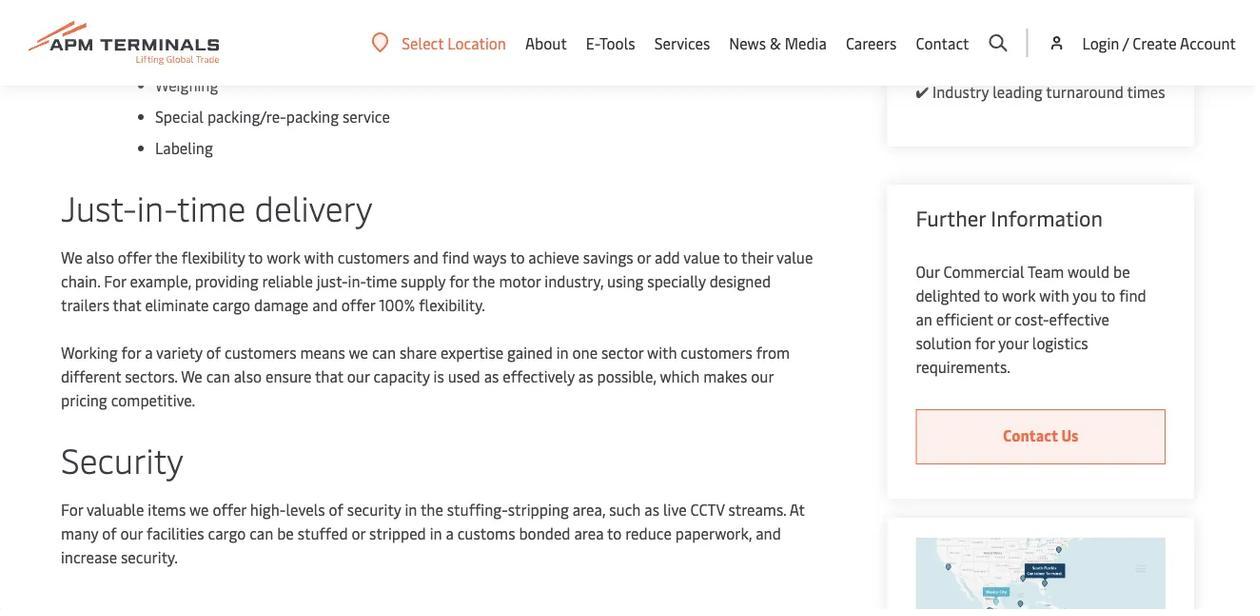 Task type: describe. For each thing, give the bounding box(es) containing it.
we inside for valuable items we offer high-levels of security in the stuffing-stripping area, such as live cctv streams. at many of our facilities cargo can be stuffed or stripped in a customs bonded area to reduce paperwork, and increase security.
[[189, 499, 209, 520]]

industry,
[[545, 271, 604, 291]]

select location
[[402, 32, 506, 53]]

2 horizontal spatial customers
[[681, 342, 753, 363]]

just-
[[317, 271, 348, 291]]

that inside working for a variety of customers means we can share expertise gained in one sector with customers from different sectors. we can also ensure that our capacity is used as effectively as possible, which makes our pricing competitive.
[[315, 366, 344, 387]]

flexibility
[[182, 247, 245, 268]]

of inside working for a variety of customers means we can share expertise gained in one sector with customers from different sectors. we can also ensure that our capacity is used as effectively as possible, which makes our pricing competitive.
[[206, 342, 221, 363]]

share
[[400, 342, 437, 363]]

area
[[574, 523, 604, 544]]

for inside our commercial team would be delighted to work with you to find an efficient or cost-effective solution for your logistics requirements.
[[976, 333, 995, 353]]

weighing
[[155, 75, 218, 95]]

work inside the we also offer the flexibility to work with customers and find ways to achieve savings or add value to their value chain. for example, providing reliable just-in-time supply for the motor industry, using specially designed trailers that eliminate cargo damage and offer 100% flexibility.
[[267, 247, 301, 268]]

working
[[61, 342, 118, 363]]

to right you
[[1101, 285, 1116, 306]]

tools
[[600, 33, 636, 53]]

&
[[770, 33, 781, 53]]

our commercial team would be delighted to work with you to find an efficient or cost-effective solution for your logistics requirements.
[[916, 261, 1147, 377]]

0 vertical spatial the
[[155, 247, 178, 268]]

industry
[[933, 81, 989, 102]]

delighted
[[916, 285, 981, 306]]

careers
[[846, 33, 897, 53]]

leading
[[993, 81, 1043, 102]]

0 vertical spatial offer
[[118, 247, 152, 268]]

means
[[300, 342, 345, 363]]

export
[[412, 43, 456, 64]]

commercial
[[944, 261, 1025, 282]]

one
[[573, 342, 598, 363]]

✔ for ✔ high levels of security
[[916, 43, 929, 64]]

our
[[916, 261, 940, 282]]

find services offered by apm terminals globally image
[[916, 538, 1166, 610]]

working for a variety of customers means we can share expertise gained in one sector with customers from different sectors. we can also ensure that our capacity is used as effectively as possible, which makes our pricing competitive.
[[61, 342, 790, 410]]

to inside for valuable items we offer high-levels of security in the stuffing-stripping area, such as live cctv streams. at many of our facilities cargo can be stuffed or stripped in a customs bonded area to reduce paperwork, and increase security.
[[607, 523, 622, 544]]

login / create account link
[[1048, 0, 1237, 86]]

stuffing-
[[447, 499, 508, 520]]

stripped
[[369, 523, 426, 544]]

/
[[1123, 32, 1129, 53]]

select location button
[[372, 32, 506, 53]]

0 vertical spatial cargo
[[539, 43, 577, 64]]

motor
[[499, 271, 541, 291]]

in- inside the we also offer the flexibility to work with customers and find ways to achieve savings or add value to their value chain. for example, providing reliable just-in-time supply for the motor industry, using specially designed trailers that eliminate cargo damage and offer 100% flexibility.
[[348, 271, 366, 291]]

capacity
[[374, 366, 430, 387]]

damage
[[254, 295, 309, 315]]

possible,
[[597, 366, 657, 387]]

consolidation and deconsolidation of export and import cargo
[[155, 43, 577, 64]]

effectively
[[503, 366, 575, 387]]

e-tools
[[586, 33, 636, 53]]

team
[[1028, 261, 1065, 282]]

news & media button
[[730, 0, 827, 86]]

special
[[155, 106, 204, 127]]

e-tools button
[[586, 0, 636, 86]]

in inside working for a variety of customers means we can share expertise gained in one sector with customers from different sectors. we can also ensure that our capacity is used as effectively as possible, which makes our pricing competitive.
[[557, 342, 569, 363]]

with inside our commercial team would be delighted to work with you to find an efficient or cost-effective solution for your logistics requirements.
[[1040, 285, 1070, 306]]

to up providing
[[249, 247, 263, 268]]

login / create account
[[1083, 32, 1237, 53]]

offer inside for valuable items we offer high-levels of security in the stuffing-stripping area, such as live cctv streams. at many of our facilities cargo can be stuffed or stripped in a customs bonded area to reduce paperwork, and increase security.
[[213, 499, 246, 520]]

that inside the we also offer the flexibility to work with customers and find ways to achieve savings or add value to their value chain. for example, providing reliable just-in-time supply for the motor industry, using specially designed trailers that eliminate cargo damage and offer 100% flexibility.
[[113, 295, 141, 315]]

for inside the we also offer the flexibility to work with customers and find ways to achieve savings or add value to their value chain. for example, providing reliable just-in-time supply for the motor industry, using specially designed trailers that eliminate cargo damage and offer 100% flexibility.
[[104, 271, 126, 291]]

we inside working for a variety of customers means we can share expertise gained in one sector with customers from different sectors. we can also ensure that our capacity is used as effectively as possible, which makes our pricing competitive.
[[349, 342, 368, 363]]

or inside the we also offer the flexibility to work with customers and find ways to achieve savings or add value to their value chain. for example, providing reliable just-in-time supply for the motor industry, using specially designed trailers that eliminate cargo damage and offer 100% flexibility.
[[637, 247, 651, 268]]

for inside for valuable items we offer high-levels of security in the stuffing-stripping area, such as live cctv streams. at many of our facilities cargo can be stuffed or stripped in a customs bonded area to reduce paperwork, and increase security.
[[61, 499, 83, 520]]

using
[[607, 271, 644, 291]]

100%
[[379, 295, 415, 315]]

of down valuable
[[102, 523, 117, 544]]

bonded
[[519, 523, 571, 544]]

chain.
[[61, 271, 100, 291]]

contact for contact
[[916, 33, 970, 53]]

account
[[1181, 32, 1237, 53]]

as inside for valuable items we offer high-levels of security in the stuffing-stripping area, such as live cctv streams. at many of our facilities cargo can be stuffed or stripped in a customs bonded area to reduce paperwork, and increase security.
[[645, 499, 660, 520]]

1 vertical spatial offer
[[342, 295, 375, 315]]

2 value from the left
[[777, 247, 813, 268]]

savings
[[583, 247, 634, 268]]

consolidation
[[155, 43, 248, 64]]

cargo inside the we also offer the flexibility to work with customers and find ways to achieve savings or add value to their value chain. for example, providing reliable just-in-time supply for the motor industry, using specially designed trailers that eliminate cargo damage and offer 100% flexibility.
[[213, 295, 250, 315]]

✔ high levels of security
[[916, 43, 1083, 64]]

about
[[525, 33, 567, 53]]

would
[[1068, 261, 1110, 282]]

and right consolidation
[[252, 43, 278, 64]]

or inside our commercial team would be delighted to work with you to find an efficient or cost-effective solution for your logistics requirements.
[[997, 309, 1011, 329]]

1 vertical spatial can
[[206, 366, 230, 387]]

cctv
[[691, 499, 725, 520]]

location
[[448, 32, 506, 53]]

contact us link
[[916, 409, 1166, 465]]

service
[[343, 106, 390, 127]]

✔ for ✔ reduced administration
[[916, 5, 929, 26]]

high-
[[250, 499, 286, 520]]

also inside working for a variety of customers means we can share expertise gained in one sector with customers from different sectors. we can also ensure that our capacity is used as effectively as possible, which makes our pricing competitive.
[[234, 366, 262, 387]]

or inside for valuable items we offer high-levels of security in the stuffing-stripping area, such as live cctv streams. at many of our facilities cargo can be stuffed or stripped in a customs bonded area to reduce paperwork, and increase security.
[[352, 523, 366, 544]]

media
[[785, 33, 827, 53]]

specially
[[648, 271, 706, 291]]

✔ for ✔ industry leading turnaround times
[[916, 81, 929, 102]]

contact button
[[916, 0, 970, 86]]

achieve
[[529, 247, 580, 268]]

the inside for valuable items we offer high-levels of security in the stuffing-stripping area, such as live cctv streams. at many of our facilities cargo can be stuffed or stripped in a customs bonded area to reduce paperwork, and increase security.
[[421, 499, 444, 520]]

2 vertical spatial in
[[430, 523, 442, 544]]

✔ reduced administration
[[916, 5, 1095, 26]]

customs
[[458, 523, 516, 544]]

of left export
[[394, 43, 408, 64]]

ensure
[[266, 366, 312, 387]]

import
[[489, 43, 535, 64]]

e-
[[586, 33, 600, 53]]

✔ industry leading turnaround times
[[916, 81, 1166, 102]]

makes
[[704, 366, 748, 387]]

stripping
[[508, 499, 569, 520]]

sectors.
[[125, 366, 178, 387]]

our inside for valuable items we offer high-levels of security in the stuffing-stripping area, such as live cctv streams. at many of our facilities cargo can be stuffed or stripped in a customs bonded area to reduce paperwork, and increase security.
[[120, 523, 143, 544]]

to up motor
[[510, 247, 525, 268]]

packing
[[286, 106, 339, 127]]

also inside the we also offer the flexibility to work with customers and find ways to achieve savings or add value to their value chain. for example, providing reliable just-in-time supply for the motor industry, using specially designed trailers that eliminate cargo damage and offer 100% flexibility.
[[86, 247, 114, 268]]

delivery
[[255, 184, 373, 230]]

streams.
[[729, 499, 787, 520]]



Task type: vqa. For each thing, say whether or not it's contained in the screenshot.
on
no



Task type: locate. For each thing, give the bounding box(es) containing it.
in- down "labeling"
[[137, 184, 177, 230]]

be inside for valuable items we offer high-levels of security in the stuffing-stripping area, such as live cctv streams. at many of our facilities cargo can be stuffed or stripped in a customs bonded area to reduce paperwork, and increase security.
[[277, 523, 294, 544]]

stuffed
[[298, 523, 348, 544]]

0 horizontal spatial for
[[121, 342, 141, 363]]

1 vertical spatial levels
[[286, 499, 325, 520]]

to right area
[[607, 523, 622, 544]]

the up stripped at the left bottom of the page
[[421, 499, 444, 520]]

solution
[[916, 333, 972, 353]]

the
[[155, 247, 178, 268], [473, 271, 496, 291], [421, 499, 444, 520]]

0 horizontal spatial in-
[[137, 184, 177, 230]]

3 ✔ from the top
[[916, 81, 929, 102]]

2 vertical spatial the
[[421, 499, 444, 520]]

can down "high-"
[[250, 523, 273, 544]]

in up stripped at the left bottom of the page
[[405, 499, 417, 520]]

for inside working for a variety of customers means we can share expertise gained in one sector with customers from different sectors. we can also ensure that our capacity is used as effectively as possible, which makes our pricing competitive.
[[121, 342, 141, 363]]

1 horizontal spatial the
[[421, 499, 444, 520]]

contact us
[[1003, 425, 1079, 446]]

in-
[[137, 184, 177, 230], [348, 271, 366, 291]]

levels up stuffed
[[286, 499, 325, 520]]

pricing
[[61, 390, 107, 410]]

1 horizontal spatial customers
[[338, 247, 410, 268]]

security
[[1029, 43, 1083, 64], [347, 499, 401, 520]]

with inside working for a variety of customers means we can share expertise gained in one sector with customers from different sectors. we can also ensure that our capacity is used as effectively as possible, which makes our pricing competitive.
[[647, 342, 677, 363]]

of up leading
[[1011, 43, 1025, 64]]

security.
[[121, 547, 178, 567]]

designed
[[710, 271, 771, 291]]

as down one
[[579, 366, 594, 387]]

can up 'capacity'
[[372, 342, 396, 363]]

1 ✔ from the top
[[916, 5, 929, 26]]

reduced
[[933, 5, 992, 26]]

1 vertical spatial in-
[[348, 271, 366, 291]]

0 horizontal spatial time
[[177, 184, 246, 230]]

offer left "high-"
[[213, 499, 246, 520]]

a
[[145, 342, 153, 363], [446, 523, 454, 544]]

which
[[660, 366, 700, 387]]

1 horizontal spatial can
[[250, 523, 273, 544]]

✔ left industry
[[916, 81, 929, 102]]

to down commercial
[[984, 285, 999, 306]]

0 horizontal spatial be
[[277, 523, 294, 544]]

a inside working for a variety of customers means we can share expertise gained in one sector with customers from different sectors. we can also ensure that our capacity is used as effectively as possible, which makes our pricing competitive.
[[145, 342, 153, 363]]

2 ✔ from the top
[[916, 43, 929, 64]]

of
[[394, 43, 408, 64], [1011, 43, 1025, 64], [206, 342, 221, 363], [329, 499, 344, 520], [102, 523, 117, 544]]

can
[[372, 342, 396, 363], [206, 366, 230, 387], [250, 523, 273, 544]]

news
[[730, 33, 766, 53]]

0 vertical spatial in-
[[137, 184, 177, 230]]

for right chain.
[[104, 271, 126, 291]]

✔ left high on the right top of the page
[[916, 43, 929, 64]]

used
[[448, 366, 481, 387]]

select
[[402, 32, 444, 53]]

turnaround
[[1047, 81, 1124, 102]]

be inside our commercial team would be delighted to work with you to find an efficient or cost-effective solution for your logistics requirements.
[[1114, 261, 1131, 282]]

packing/re-
[[207, 106, 286, 127]]

2 horizontal spatial as
[[645, 499, 660, 520]]

0 horizontal spatial we
[[189, 499, 209, 520]]

gained
[[507, 342, 553, 363]]

1 vertical spatial we
[[189, 499, 209, 520]]

as left live
[[645, 499, 660, 520]]

time up "100%"
[[366, 271, 397, 291]]

or right stuffed
[[352, 523, 366, 544]]

services button
[[655, 0, 711, 86]]

logistics
[[1033, 333, 1089, 353]]

and up the supply
[[413, 247, 439, 268]]

such
[[609, 499, 641, 520]]

we inside the we also offer the flexibility to work with customers and find ways to achieve savings or add value to their value chain. for example, providing reliable just-in-time supply for the motor industry, using specially designed trailers that eliminate cargo damage and offer 100% flexibility.
[[61, 247, 82, 268]]

you
[[1073, 285, 1098, 306]]

0 horizontal spatial also
[[86, 247, 114, 268]]

1 horizontal spatial for
[[450, 271, 469, 291]]

also
[[86, 247, 114, 268], [234, 366, 262, 387]]

about button
[[525, 0, 567, 86]]

0 horizontal spatial value
[[684, 247, 720, 268]]

for up the sectors. in the left of the page
[[121, 342, 141, 363]]

value right their
[[777, 247, 813, 268]]

find inside our commercial team would be delighted to work with you to find an efficient or cost-effective solution for your logistics requirements.
[[1120, 285, 1147, 306]]

1 horizontal spatial in-
[[348, 271, 366, 291]]

with down team
[[1040, 285, 1070, 306]]

1 horizontal spatial value
[[777, 247, 813, 268]]

of up stuffed
[[329, 499, 344, 520]]

contact down reduced
[[916, 33, 970, 53]]

with up which
[[647, 342, 677, 363]]

the down ways
[[473, 271, 496, 291]]

offer down just-
[[342, 295, 375, 315]]

1 vertical spatial time
[[366, 271, 397, 291]]

1 horizontal spatial our
[[347, 366, 370, 387]]

that down example,
[[113, 295, 141, 315]]

login
[[1083, 32, 1120, 53]]

2 horizontal spatial with
[[1040, 285, 1070, 306]]

1 value from the left
[[684, 247, 720, 268]]

0 vertical spatial in
[[557, 342, 569, 363]]

for inside the we also offer the flexibility to work with customers and find ways to achieve savings or add value to their value chain. for example, providing reliable just-in-time supply for the motor industry, using specially designed trailers that eliminate cargo damage and offer 100% flexibility.
[[450, 271, 469, 291]]

or up your at bottom right
[[997, 309, 1011, 329]]

1 horizontal spatial time
[[366, 271, 397, 291]]

we right "items"
[[189, 499, 209, 520]]

✔ left reduced
[[916, 5, 929, 26]]

1 horizontal spatial in
[[430, 523, 442, 544]]

1 vertical spatial ✔
[[916, 43, 929, 64]]

we also offer the flexibility to work with customers and find ways to achieve savings or add value to their value chain. for example, providing reliable just-in-time supply for the motor industry, using specially designed trailers that eliminate cargo damage and offer 100% flexibility.
[[61, 247, 813, 315]]

1 horizontal spatial that
[[315, 366, 344, 387]]

0 horizontal spatial customers
[[225, 342, 297, 363]]

a inside for valuable items we offer high-levels of security in the stuffing-stripping area, such as live cctv streams. at many of our facilities cargo can be stuffed or stripped in a customs bonded area to reduce paperwork, and increase security.
[[446, 523, 454, 544]]

0 horizontal spatial contact
[[916, 33, 970, 53]]

work up "cost-"
[[1002, 285, 1036, 306]]

for valuable items we offer high-levels of security in the stuffing-stripping area, such as live cctv streams. at many of our facilities cargo can be stuffed or stripped in a customs bonded area to reduce paperwork, and increase security.
[[61, 499, 805, 567]]

deconsolidation
[[281, 43, 390, 64]]

for left your at bottom right
[[976, 333, 995, 353]]

security down administration
[[1029, 43, 1083, 64]]

and inside for valuable items we offer high-levels of security in the stuffing-stripping area, such as live cctv streams. at many of our facilities cargo can be stuffed or stripped in a customs bonded area to reduce paperwork, and increase security.
[[756, 523, 782, 544]]

providing
[[195, 271, 259, 291]]

0 horizontal spatial offer
[[118, 247, 152, 268]]

0 horizontal spatial security
[[347, 499, 401, 520]]

we right the means
[[349, 342, 368, 363]]

services
[[655, 33, 711, 53]]

2 horizontal spatial the
[[473, 271, 496, 291]]

increase
[[61, 547, 117, 567]]

expertise
[[441, 342, 504, 363]]

customers inside the we also offer the flexibility to work with customers and find ways to achieve savings or add value to their value chain. for example, providing reliable just-in-time supply for the motor industry, using specially designed trailers that eliminate cargo damage and offer 100% flexibility.
[[338, 247, 410, 268]]

1 vertical spatial for
[[61, 499, 83, 520]]

or left add
[[637, 247, 651, 268]]

0 vertical spatial or
[[637, 247, 651, 268]]

work up reliable at the top left
[[267, 247, 301, 268]]

1 vertical spatial work
[[1002, 285, 1036, 306]]

we down the variety
[[181, 366, 203, 387]]

1 horizontal spatial contact
[[1003, 425, 1058, 446]]

security up stripped at the left bottom of the page
[[347, 499, 401, 520]]

in right stripped at the left bottom of the page
[[430, 523, 442, 544]]

1 horizontal spatial or
[[637, 247, 651, 268]]

example,
[[130, 271, 191, 291]]

2 horizontal spatial can
[[372, 342, 396, 363]]

further
[[916, 204, 986, 232]]

in
[[557, 342, 569, 363], [405, 499, 417, 520], [430, 523, 442, 544]]

1 vertical spatial also
[[234, 366, 262, 387]]

our left 'capacity'
[[347, 366, 370, 387]]

2 vertical spatial cargo
[[208, 523, 246, 544]]

0 vertical spatial be
[[1114, 261, 1131, 282]]

time inside the we also offer the flexibility to work with customers and find ways to achieve savings or add value to their value chain. for example, providing reliable just-in-time supply for the motor industry, using specially designed trailers that eliminate cargo damage and offer 100% flexibility.
[[366, 271, 397, 291]]

administration
[[995, 5, 1095, 26]]

many
[[61, 523, 98, 544]]

2 horizontal spatial in
[[557, 342, 569, 363]]

value right add
[[684, 247, 720, 268]]

be right would
[[1114, 261, 1131, 282]]

levels right high on the right top of the page
[[968, 43, 1007, 64]]

1 horizontal spatial we
[[349, 342, 368, 363]]

and
[[252, 43, 278, 64], [460, 43, 486, 64], [413, 247, 439, 268], [312, 295, 338, 315], [756, 523, 782, 544]]

time up flexibility
[[177, 184, 246, 230]]

contact
[[916, 33, 970, 53], [1003, 425, 1058, 446]]

customers up the makes
[[681, 342, 753, 363]]

efficient
[[937, 309, 994, 329]]

work inside our commercial team would be delighted to work with you to find an efficient or cost-effective solution for your logistics requirements.
[[1002, 285, 1036, 306]]

ways
[[473, 247, 507, 268]]

customers up ensure
[[225, 342, 297, 363]]

to up "designed"
[[724, 247, 738, 268]]

customers up just-
[[338, 247, 410, 268]]

1 horizontal spatial a
[[446, 523, 454, 544]]

security
[[61, 436, 183, 483]]

0 vertical spatial for
[[104, 271, 126, 291]]

2 vertical spatial offer
[[213, 499, 246, 520]]

is
[[434, 366, 444, 387]]

a down stuffing-
[[446, 523, 454, 544]]

2 vertical spatial ✔
[[916, 81, 929, 102]]

1 vertical spatial that
[[315, 366, 344, 387]]

different
[[61, 366, 121, 387]]

and down just-
[[312, 295, 338, 315]]

1 vertical spatial a
[[446, 523, 454, 544]]

from
[[757, 342, 790, 363]]

0 vertical spatial contact
[[916, 33, 970, 53]]

0 horizontal spatial find
[[443, 247, 470, 268]]

area,
[[573, 499, 606, 520]]

in left one
[[557, 342, 569, 363]]

1 horizontal spatial be
[[1114, 261, 1131, 282]]

facilities
[[147, 523, 204, 544]]

1 horizontal spatial find
[[1120, 285, 1147, 306]]

2 vertical spatial with
[[647, 342, 677, 363]]

0 horizontal spatial the
[[155, 247, 178, 268]]

1 vertical spatial in
[[405, 499, 417, 520]]

contact for contact us
[[1003, 425, 1058, 446]]

0 horizontal spatial work
[[267, 247, 301, 268]]

2 horizontal spatial our
[[751, 366, 774, 387]]

for up the flexibility.
[[450, 271, 469, 291]]

and down "streams."
[[756, 523, 782, 544]]

customers
[[338, 247, 410, 268], [225, 342, 297, 363], [681, 342, 753, 363]]

2 vertical spatial can
[[250, 523, 273, 544]]

1 horizontal spatial with
[[647, 342, 677, 363]]

also up chain.
[[86, 247, 114, 268]]

we inside working for a variety of customers means we can share expertise gained in one sector with customers from different sectors. we can also ensure that our capacity is used as effectively as possible, which makes our pricing competitive.
[[181, 366, 203, 387]]

0 vertical spatial time
[[177, 184, 246, 230]]

1 vertical spatial find
[[1120, 285, 1147, 306]]

can right the sectors. in the left of the page
[[206, 366, 230, 387]]

cargo left e-
[[539, 43, 577, 64]]

0 vertical spatial we
[[349, 342, 368, 363]]

1 vertical spatial contact
[[1003, 425, 1058, 446]]

1 vertical spatial cargo
[[213, 295, 250, 315]]

of right the variety
[[206, 342, 221, 363]]

0 horizontal spatial with
[[304, 247, 334, 268]]

our down valuable
[[120, 523, 143, 544]]

that down the means
[[315, 366, 344, 387]]

add
[[655, 247, 680, 268]]

with inside the we also offer the flexibility to work with customers and find ways to achieve savings or add value to their value chain. for example, providing reliable just-in-time supply for the motor industry, using specially designed trailers that eliminate cargo damage and offer 100% flexibility.
[[304, 247, 334, 268]]

for up many
[[61, 499, 83, 520]]

cargo inside for valuable items we offer high-levels of security in the stuffing-stripping area, such as live cctv streams. at many of our facilities cargo can be stuffed or stripped in a customs bonded area to reduce paperwork, and increase security.
[[208, 523, 246, 544]]

cost-
[[1015, 309, 1050, 329]]

our down the from in the bottom of the page
[[751, 366, 774, 387]]

0 vertical spatial find
[[443, 247, 470, 268]]

1 horizontal spatial for
[[104, 271, 126, 291]]

live
[[663, 499, 687, 520]]

labeling
[[155, 138, 213, 158]]

cargo right facilities
[[208, 523, 246, 544]]

value
[[684, 247, 720, 268], [777, 247, 813, 268]]

0 horizontal spatial for
[[61, 499, 83, 520]]

1 horizontal spatial as
[[579, 366, 594, 387]]

find inside the we also offer the flexibility to work with customers and find ways to achieve savings or add value to their value chain. for example, providing reliable just-in-time supply for the motor industry, using specially designed trailers that eliminate cargo damage and offer 100% flexibility.
[[443, 247, 470, 268]]

also left ensure
[[234, 366, 262, 387]]

1 vertical spatial the
[[473, 271, 496, 291]]

1 vertical spatial security
[[347, 499, 401, 520]]

we up chain.
[[61, 247, 82, 268]]

find left ways
[[443, 247, 470, 268]]

1 horizontal spatial work
[[1002, 285, 1036, 306]]

levels inside for valuable items we offer high-levels of security in the stuffing-stripping area, such as live cctv streams. at many of our facilities cargo can be stuffed or stripped in a customs bonded area to reduce paperwork, and increase security.
[[286, 499, 325, 520]]

2 horizontal spatial for
[[976, 333, 995, 353]]

0 horizontal spatial a
[[145, 342, 153, 363]]

further information
[[916, 204, 1103, 232]]

1 horizontal spatial we
[[181, 366, 203, 387]]

0 vertical spatial security
[[1029, 43, 1083, 64]]

careers button
[[846, 0, 897, 86]]

high
[[933, 43, 964, 64]]

contact left the "us"
[[1003, 425, 1058, 446]]

1 vertical spatial be
[[277, 523, 294, 544]]

valuable
[[87, 499, 144, 520]]

we
[[61, 247, 82, 268], [181, 366, 203, 387]]

0 vertical spatial we
[[61, 247, 82, 268]]

0 vertical spatial ✔
[[916, 5, 929, 26]]

offer up example,
[[118, 247, 152, 268]]

requirements.
[[916, 357, 1011, 377]]

or
[[637, 247, 651, 268], [997, 309, 1011, 329], [352, 523, 366, 544]]

the up example,
[[155, 247, 178, 268]]

1 vertical spatial with
[[1040, 285, 1070, 306]]

supply
[[401, 271, 446, 291]]

as right 'used'
[[484, 366, 499, 387]]

0 horizontal spatial we
[[61, 247, 82, 268]]

be down "high-"
[[277, 523, 294, 544]]

2 horizontal spatial or
[[997, 309, 1011, 329]]

a up the sectors. in the left of the page
[[145, 342, 153, 363]]

0 horizontal spatial as
[[484, 366, 499, 387]]

in- left the supply
[[348, 271, 366, 291]]

0 horizontal spatial levels
[[286, 499, 325, 520]]

for
[[104, 271, 126, 291], [61, 499, 83, 520]]

that
[[113, 295, 141, 315], [315, 366, 344, 387]]

0 horizontal spatial can
[[206, 366, 230, 387]]

variety
[[156, 342, 203, 363]]

information
[[991, 204, 1103, 232]]

with
[[304, 247, 334, 268], [1040, 285, 1070, 306], [647, 342, 677, 363]]

0 horizontal spatial that
[[113, 295, 141, 315]]

security inside for valuable items we offer high-levels of security in the stuffing-stripping area, such as live cctv streams. at many of our facilities cargo can be stuffed or stripped in a customs bonded area to reduce paperwork, and increase security.
[[347, 499, 401, 520]]

1 vertical spatial or
[[997, 309, 1011, 329]]

0 vertical spatial with
[[304, 247, 334, 268]]

paperwork,
[[676, 523, 752, 544]]

cargo down providing
[[213, 295, 250, 315]]

0 horizontal spatial in
[[405, 499, 417, 520]]

your
[[999, 333, 1029, 353]]

with up just-
[[304, 247, 334, 268]]

0 vertical spatial also
[[86, 247, 114, 268]]

just-
[[61, 184, 137, 230]]

competitive.
[[111, 390, 195, 410]]

items
[[148, 499, 186, 520]]

can inside for valuable items we offer high-levels of security in the stuffing-stripping area, such as live cctv streams. at many of our facilities cargo can be stuffed or stripped in a customs bonded area to reduce paperwork, and increase security.
[[250, 523, 273, 544]]

find right you
[[1120, 285, 1147, 306]]

0 vertical spatial a
[[145, 342, 153, 363]]

0 vertical spatial that
[[113, 295, 141, 315]]

work
[[267, 247, 301, 268], [1002, 285, 1036, 306]]

0 vertical spatial can
[[372, 342, 396, 363]]

an
[[916, 309, 933, 329]]

and right export
[[460, 43, 486, 64]]

0 vertical spatial levels
[[968, 43, 1007, 64]]

1 horizontal spatial security
[[1029, 43, 1083, 64]]



